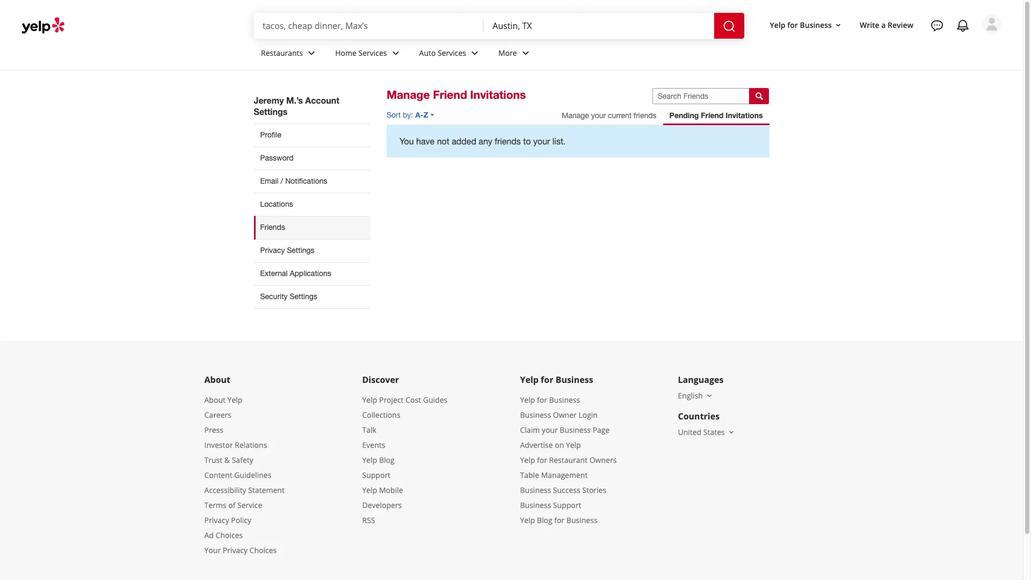 Task type: vqa. For each thing, say whether or not it's contained in the screenshot.
"Search Friends" text box
yes



Task type: locate. For each thing, give the bounding box(es) containing it.
0 vertical spatial about
[[204, 374, 230, 386]]

2 horizontal spatial 24 chevron down v2 image
[[468, 47, 481, 59]]

friend for pending
[[701, 111, 724, 120]]

manage up sort by: a-z
[[387, 88, 430, 102]]

2 vertical spatial settings
[[290, 292, 317, 301]]

yelp blog link
[[362, 455, 395, 465]]

0 horizontal spatial none field
[[263, 20, 476, 32]]

restaurants
[[261, 48, 303, 58]]

0 horizontal spatial choices
[[216, 530, 243, 540]]

support down "yelp blog" link
[[362, 470, 391, 480]]

your up advertise on yelp link
[[542, 425, 558, 435]]

countries
[[678, 410, 720, 422]]

home
[[335, 48, 357, 58]]

yelp mobile link
[[362, 485, 403, 495]]

0 horizontal spatial manage
[[387, 88, 430, 102]]

24 chevron down v2 image
[[305, 47, 318, 59], [389, 47, 402, 59], [468, 47, 481, 59]]

project
[[379, 395, 404, 405]]

write
[[860, 20, 880, 30]]

privacy down friends on the top left
[[260, 246, 285, 255]]

friends
[[634, 111, 657, 120], [495, 136, 521, 146]]

yelp for business button
[[766, 15, 847, 35]]

external applications
[[260, 269, 331, 278]]

0 horizontal spatial invitations
[[470, 88, 526, 102]]

yelp for business inside button
[[770, 20, 832, 30]]

yelp right search "icon"
[[770, 20, 786, 30]]

privacy down terms
[[204, 515, 229, 525]]

0 horizontal spatial 24 chevron down v2 image
[[305, 47, 318, 59]]

choices down "privacy policy" link
[[216, 530, 243, 540]]

1 horizontal spatial friends
[[634, 111, 657, 120]]

privacy down the ad choices link
[[223, 545, 248, 555]]

0 horizontal spatial services
[[359, 48, 387, 58]]

2 none field from the left
[[493, 20, 706, 32]]

manage for manage friend invitations
[[387, 88, 430, 102]]

invitations inside tab list
[[726, 111, 763, 120]]

1 vertical spatial friends
[[495, 136, 521, 146]]

relations
[[235, 440, 267, 450]]

a-
[[415, 110, 424, 119]]

16 chevron down v2 image down languages
[[705, 391, 714, 400]]

16 chevron down v2 image inside english dropdown button
[[705, 391, 714, 400]]

yelp up careers link on the bottom left of page
[[228, 395, 242, 405]]

settings for security
[[290, 292, 317, 301]]

yelp for restaurant owners link
[[520, 455, 617, 465]]

settings up external applications
[[287, 246, 315, 255]]

yelp up yelp for business link
[[520, 374, 539, 386]]

login
[[579, 410, 598, 420]]

1 horizontal spatial services
[[438, 48, 466, 58]]

manage inside "link"
[[562, 111, 589, 120]]

services for auto services
[[438, 48, 466, 58]]

locations link
[[254, 193, 371, 216]]

settings down jeremy
[[254, 106, 288, 117]]

friends inside manage your current friends "link"
[[634, 111, 657, 120]]

0 vertical spatial your
[[591, 111, 606, 120]]

rss link
[[362, 515, 375, 525]]

business inside button
[[800, 20, 832, 30]]

1 vertical spatial invitations
[[726, 111, 763, 120]]

1 vertical spatial support
[[553, 500, 581, 510]]

user actions element
[[761, 13, 1017, 79]]

yelp down the events
[[362, 455, 377, 465]]

united
[[678, 427, 702, 437]]

1 vertical spatial 16 chevron down v2 image
[[705, 391, 714, 400]]

account
[[305, 95, 339, 105]]

yelp up claim
[[520, 395, 535, 405]]

yelp down support link
[[362, 485, 377, 495]]

email / notifications link
[[254, 170, 371, 193]]

invitations down more
[[470, 88, 526, 102]]

1 vertical spatial manage
[[562, 111, 589, 120]]

1 horizontal spatial support
[[553, 500, 581, 510]]

24 chevron down v2 image left the auto at top
[[389, 47, 402, 59]]

0 horizontal spatial support
[[362, 470, 391, 480]]

business success stories link
[[520, 485, 607, 495]]

services right the auto at top
[[438, 48, 466, 58]]

settings
[[254, 106, 288, 117], [287, 246, 315, 255], [290, 292, 317, 301]]

claim
[[520, 425, 540, 435]]

settings down applications
[[290, 292, 317, 301]]

discover
[[362, 374, 399, 386]]

press link
[[204, 425, 223, 435]]

about inside about yelp careers press investor relations trust & safety content guidelines accessibility statement terms of service privacy policy ad choices your privacy choices
[[204, 395, 226, 405]]

1 vertical spatial yelp for business
[[520, 374, 593, 386]]

2 services from the left
[[438, 48, 466, 58]]

1 horizontal spatial 24 chevron down v2 image
[[389, 47, 402, 59]]

a
[[882, 20, 886, 30]]

1 vertical spatial settings
[[287, 246, 315, 255]]

business
[[800, 20, 832, 30], [556, 374, 593, 386], [549, 395, 580, 405], [520, 410, 551, 420], [560, 425, 591, 435], [520, 485, 551, 495], [520, 500, 551, 510], [567, 515, 598, 525]]

1 vertical spatial blog
[[537, 515, 553, 525]]

events
[[362, 440, 385, 450]]

none field up home services
[[263, 20, 476, 32]]

about up the about yelp link
[[204, 374, 230, 386]]

friends left to
[[495, 136, 521, 146]]

0 vertical spatial friend
[[433, 88, 467, 102]]

for inside button
[[788, 20, 798, 30]]

your left current
[[591, 111, 606, 120]]

sort
[[387, 111, 401, 119]]

1 services from the left
[[359, 48, 387, 58]]

2 vertical spatial your
[[542, 425, 558, 435]]

services right home
[[359, 48, 387, 58]]

external
[[260, 269, 288, 278]]

2 vertical spatial privacy
[[223, 545, 248, 555]]

24 chevron down v2 image right the auto services
[[468, 47, 481, 59]]

settings inside "link"
[[290, 292, 317, 301]]

blog up support link
[[379, 455, 395, 465]]

advertise
[[520, 440, 553, 450]]

friend down search friends text box
[[701, 111, 724, 120]]

3 24 chevron down v2 image from the left
[[468, 47, 481, 59]]

blog inside yelp project cost guides collections talk events yelp blog support yelp mobile developers rss
[[379, 455, 395, 465]]

1 about from the top
[[204, 374, 230, 386]]

friend
[[433, 88, 467, 102], [701, 111, 724, 120]]

choices down policy
[[250, 545, 277, 555]]

jeremy m.'s account settings
[[254, 95, 339, 117]]

0 horizontal spatial 16 chevron down v2 image
[[705, 391, 714, 400]]

24 chevron down v2 image inside home services link
[[389, 47, 402, 59]]

privacy
[[260, 246, 285, 255], [204, 515, 229, 525], [223, 545, 248, 555]]

invitations down search friends text box
[[726, 111, 763, 120]]

1 horizontal spatial blog
[[537, 515, 553, 525]]

support inside yelp project cost guides collections talk events yelp blog support yelp mobile developers rss
[[362, 470, 391, 480]]

support inside yelp for business business owner login claim your business page advertise on yelp yelp for restaurant owners table management business success stories business support yelp blog for business
[[553, 500, 581, 510]]

pending friend invitations tab list
[[556, 106, 769, 125]]

rss
[[362, 515, 375, 525]]

list.
[[553, 136, 566, 146]]

claim your business page link
[[520, 425, 610, 435]]

0 vertical spatial friends
[[634, 111, 657, 120]]

privacy settings link
[[254, 239, 371, 262]]

m.'s
[[286, 95, 303, 105]]

16 chevron down v2 image inside yelp for business button
[[834, 21, 843, 29]]

friend down auto services link
[[433, 88, 467, 102]]

24 chevron down v2 image inside auto services link
[[468, 47, 481, 59]]

none field up business categories element
[[493, 20, 706, 32]]

0 vertical spatial invitations
[[470, 88, 526, 102]]

table
[[520, 470, 539, 480]]

profile
[[260, 131, 281, 139]]

your inside yelp for business business owner login claim your business page advertise on yelp yelp for restaurant owners table management business success stories business support yelp blog for business
[[542, 425, 558, 435]]

friend inside tab list
[[701, 111, 724, 120]]

yelp inside about yelp careers press investor relations trust & safety content guidelines accessibility statement terms of service privacy policy ad choices your privacy choices
[[228, 395, 242, 405]]

None field
[[263, 20, 476, 32], [493, 20, 706, 32]]

more
[[498, 48, 517, 58]]

1 horizontal spatial none field
[[493, 20, 706, 32]]

invitations
[[470, 88, 526, 102], [726, 111, 763, 120]]

collections link
[[362, 410, 400, 420]]

terms of service link
[[204, 500, 262, 510]]

1 vertical spatial privacy
[[204, 515, 229, 525]]

about
[[204, 374, 230, 386], [204, 395, 226, 405]]

1 vertical spatial friend
[[701, 111, 724, 120]]

1 horizontal spatial manage
[[562, 111, 589, 120]]

guidelines
[[234, 470, 271, 480]]

0 vertical spatial blog
[[379, 455, 395, 465]]

1 horizontal spatial 16 chevron down v2 image
[[834, 21, 843, 29]]

choices
[[216, 530, 243, 540], [250, 545, 277, 555]]

2 about from the top
[[204, 395, 226, 405]]

english
[[678, 390, 703, 401]]

1 24 chevron down v2 image from the left
[[305, 47, 318, 59]]

1 none field from the left
[[263, 20, 476, 32]]

24 chevron down v2 image inside restaurants link
[[305, 47, 318, 59]]

by:
[[403, 111, 413, 119]]

0 horizontal spatial friend
[[433, 88, 467, 102]]

pending
[[670, 111, 699, 120]]

0 vertical spatial support
[[362, 470, 391, 480]]

16 chevron down v2 image
[[834, 21, 843, 29], [705, 391, 714, 400]]

jeremy m. image
[[982, 15, 1002, 34]]

to
[[523, 136, 531, 146]]

16 chevron down v2 image left write
[[834, 21, 843, 29]]

24 chevron down v2 image right restaurants
[[305, 47, 318, 59]]

0 vertical spatial settings
[[254, 106, 288, 117]]

1 vertical spatial about
[[204, 395, 226, 405]]

0 vertical spatial manage
[[387, 88, 430, 102]]

16 chevron down v2 image for english
[[705, 391, 714, 400]]

0 horizontal spatial blog
[[379, 455, 395, 465]]

support down success
[[553, 500, 581, 510]]

about up careers link on the bottom left of page
[[204, 395, 226, 405]]

manage up "list."
[[562, 111, 589, 120]]

2 24 chevron down v2 image from the left
[[389, 47, 402, 59]]

0 vertical spatial yelp for business
[[770, 20, 832, 30]]

terms
[[204, 500, 226, 510]]

owners
[[590, 455, 617, 465]]

current
[[608, 111, 632, 120]]

1 horizontal spatial yelp for business
[[770, 20, 832, 30]]

friends right current
[[634, 111, 657, 120]]

your right to
[[533, 136, 550, 146]]

16 chevron down v2 image
[[727, 428, 736, 437]]

safety
[[232, 455, 253, 465]]

your for you have not added any friends to your list.
[[533, 136, 550, 146]]

privacy policy link
[[204, 515, 251, 525]]

0 vertical spatial choices
[[216, 530, 243, 540]]

your for yelp for business business owner login claim your business page advertise on yelp yelp for restaurant owners table management business success stories business support yelp blog for business
[[542, 425, 558, 435]]

None search field
[[254, 13, 746, 39]]

privacy settings
[[260, 246, 315, 255]]

settings inside jeremy m.'s account settings
[[254, 106, 288, 117]]

0 vertical spatial 16 chevron down v2 image
[[834, 21, 843, 29]]

Search Friends text field
[[653, 88, 750, 104]]

blog down business support link
[[537, 515, 553, 525]]

jeremy
[[254, 95, 284, 105]]

manage your current friends
[[562, 111, 657, 120]]

1 horizontal spatial invitations
[[726, 111, 763, 120]]

developers link
[[362, 500, 402, 510]]

1 horizontal spatial friend
[[701, 111, 724, 120]]

invitations for pending friend invitations
[[726, 111, 763, 120]]

guides
[[423, 395, 448, 405]]

1 horizontal spatial choices
[[250, 545, 277, 555]]

security
[[260, 292, 288, 301]]

yelp down business support link
[[520, 515, 535, 525]]

investor
[[204, 440, 233, 450]]

none field near
[[493, 20, 706, 32]]

1 vertical spatial your
[[533, 136, 550, 146]]

cost
[[406, 395, 421, 405]]

blog
[[379, 455, 395, 465], [537, 515, 553, 525]]

0 horizontal spatial yelp for business
[[520, 374, 593, 386]]

manage
[[387, 88, 430, 102], [562, 111, 589, 120]]

developers
[[362, 500, 402, 510]]



Task type: describe. For each thing, give the bounding box(es) containing it.
management
[[541, 470, 588, 480]]

none field find
[[263, 20, 476, 32]]

about for about
[[204, 374, 230, 386]]

ad choices link
[[204, 530, 243, 540]]

manage friend invitations
[[387, 88, 526, 102]]

not
[[437, 136, 449, 146]]

yelp project cost guides link
[[362, 395, 448, 405]]

settings for privacy
[[287, 246, 315, 255]]

manage your current friends link
[[556, 106, 663, 125]]

press
[[204, 425, 223, 435]]

stories
[[582, 485, 607, 495]]

about yelp link
[[204, 395, 242, 405]]

profile link
[[254, 124, 371, 147]]

business support link
[[520, 500, 581, 510]]

write a review
[[860, 20, 914, 30]]

blog inside yelp for business business owner login claim your business page advertise on yelp yelp for restaurant owners table management business success stories business support yelp blog for business
[[537, 515, 553, 525]]

talk
[[362, 425, 376, 435]]

applications
[[290, 269, 331, 278]]

united states button
[[678, 427, 736, 437]]

table management link
[[520, 470, 588, 480]]

messages image
[[931, 19, 944, 32]]

locations
[[260, 200, 293, 208]]

write a review link
[[856, 15, 918, 35]]

24 chevron down v2 image
[[519, 47, 532, 59]]

security settings
[[260, 292, 317, 301]]

home services
[[335, 48, 387, 58]]

auto
[[419, 48, 436, 58]]

invitations for manage friend invitations
[[470, 88, 526, 102]]

success
[[553, 485, 580, 495]]

page
[[593, 425, 610, 435]]

ad
[[204, 530, 214, 540]]

friend for manage
[[433, 88, 467, 102]]

password
[[260, 154, 294, 162]]

yelp for business business owner login claim your business page advertise on yelp yelp for restaurant owners table management business success stories business support yelp blog for business
[[520, 395, 617, 525]]

english button
[[678, 390, 714, 401]]

yelp up collections link
[[362, 395, 377, 405]]

auto services
[[419, 48, 466, 58]]

talk link
[[362, 425, 376, 435]]

your inside "link"
[[591, 111, 606, 120]]

/
[[281, 177, 283, 185]]

yelp right on
[[566, 440, 581, 450]]

password link
[[254, 147, 371, 170]]

your privacy choices link
[[204, 545, 277, 555]]

16 chevron down v2 image for yelp for business
[[834, 21, 843, 29]]

manage for manage your current friends
[[562, 111, 589, 120]]

friends link
[[254, 216, 371, 239]]

0 horizontal spatial friends
[[495, 136, 521, 146]]

24 chevron down v2 image for auto services
[[468, 47, 481, 59]]

24 chevron down v2 image for restaurants
[[305, 47, 318, 59]]

home services link
[[327, 39, 411, 70]]

service
[[237, 500, 262, 510]]

notifications
[[285, 177, 327, 185]]

statement
[[248, 485, 285, 495]]

events link
[[362, 440, 385, 450]]

your
[[204, 545, 221, 555]]

security settings link
[[254, 285, 371, 309]]

restaurant
[[549, 455, 588, 465]]

advertise on yelp link
[[520, 440, 581, 450]]

email
[[260, 177, 279, 185]]

careers
[[204, 410, 231, 420]]

more link
[[490, 39, 541, 70]]

added
[[452, 136, 476, 146]]

content
[[204, 470, 232, 480]]

0 vertical spatial privacy
[[260, 246, 285, 255]]

search image
[[723, 20, 736, 33]]

you
[[400, 136, 414, 146]]

email / notifications
[[260, 177, 327, 185]]

external applications link
[[254, 262, 371, 285]]

services for home services
[[359, 48, 387, 58]]

owner
[[553, 410, 577, 420]]

support link
[[362, 470, 391, 480]]

accessibility
[[204, 485, 246, 495]]

on
[[555, 440, 564, 450]]

yelp up table
[[520, 455, 535, 465]]

review
[[888, 20, 914, 30]]

yelp for business link
[[520, 395, 580, 405]]

about for about yelp careers press investor relations trust & safety content guidelines accessibility statement terms of service privacy policy ad choices your privacy choices
[[204, 395, 226, 405]]

1 vertical spatial choices
[[250, 545, 277, 555]]

you have not added any friends to your list.
[[400, 136, 566, 146]]

Near text field
[[493, 20, 706, 32]]

collections
[[362, 410, 400, 420]]

restaurants link
[[252, 39, 327, 70]]

accessibility statement link
[[204, 485, 285, 495]]

content guidelines link
[[204, 470, 271, 480]]

Find text field
[[263, 20, 476, 32]]

yelp project cost guides collections talk events yelp blog support yelp mobile developers rss
[[362, 395, 448, 525]]

languages
[[678, 374, 724, 386]]

policy
[[231, 515, 251, 525]]

pending friend invitations
[[670, 111, 763, 120]]

z
[[424, 110, 428, 119]]

notifications image
[[957, 19, 970, 32]]

yelp blog for business link
[[520, 515, 598, 525]]

business categories element
[[252, 39, 1002, 70]]

sort by: a-z
[[387, 110, 428, 119]]

yelp inside yelp for business button
[[770, 20, 786, 30]]

investor relations link
[[204, 440, 267, 450]]

&
[[224, 455, 230, 465]]

business owner login link
[[520, 410, 598, 420]]

24 chevron down v2 image for home services
[[389, 47, 402, 59]]

auto services link
[[411, 39, 490, 70]]



